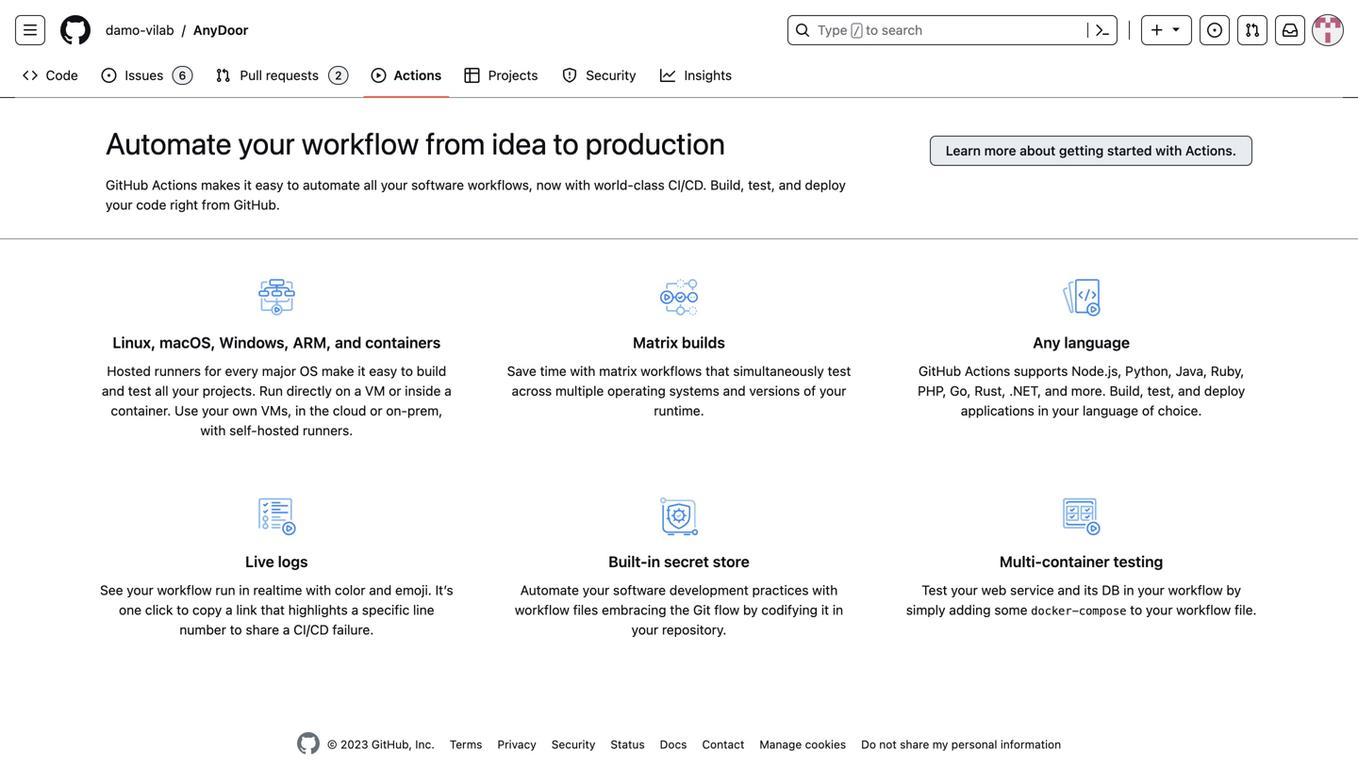 Task type: locate. For each thing, give the bounding box(es) containing it.
0 horizontal spatial from
[[202, 197, 230, 213]]

automate inside automate your software development practices with workflow files embracing the git flow by codifying it in your repository.
[[520, 583, 579, 598]]

1 vertical spatial of
[[1142, 403, 1154, 419]]

1 vertical spatial all
[[155, 383, 168, 399]]

any language image
[[1060, 276, 1103, 319]]

workflow inside see your workflow run in realtime with color and emoji. it's one click to copy a link that highlights a specific line number to share a ci/cd failure.
[[157, 583, 212, 598]]

share inside "do not share my personal information" button
[[900, 738, 929, 752]]

test inside hosted runners for every major os make it easy to build and test all your projects. run directly on a vm or inside a container. use your own vms, in the cloud or on-prem, with self-hosted runners.
[[128, 383, 151, 399]]

github up php,
[[918, 364, 961, 379]]

test right simultaneously
[[828, 364, 851, 379]]

1 horizontal spatial issue opened image
[[1207, 23, 1222, 38]]

do
[[861, 738, 876, 752]]

actions inside github actions makes it easy to automate all your software workflows, now with world-class ci/cd. build, test, and deploy your code right from github.
[[152, 177, 197, 193]]

to inside github actions makes it easy to automate all your software workflows, now with world-class ci/cd. build, test, and deploy your code right from github.
[[287, 177, 299, 193]]

actions inside github actions supports node.js, python, java, ruby, php, go, rust, .net, and more. build, test, and deploy applications in your language of choice.
[[965, 364, 1010, 379]]

0 vertical spatial software
[[411, 177, 464, 193]]

0 vertical spatial automate
[[106, 125, 231, 161]]

1 vertical spatial test,
[[1147, 383, 1174, 399]]

it up github.
[[244, 177, 252, 193]]

0 horizontal spatial github
[[106, 177, 148, 193]]

0 horizontal spatial of
[[804, 383, 816, 399]]

1 vertical spatial language
[[1083, 403, 1138, 419]]

language up node.js,
[[1064, 334, 1130, 352]]

in inside see your workflow run in realtime with color and emoji. it's one click to copy a link that highlights a specific line number to share a ci/cd failure.
[[239, 583, 250, 598]]

the left git
[[670, 603, 690, 618]]

1 vertical spatial that
[[261, 603, 285, 618]]

builds
[[682, 334, 725, 352]]

with up highlights
[[306, 583, 331, 598]]

docker-compose to your workflow file.
[[1031, 603, 1257, 618]]

1 vertical spatial share
[[900, 738, 929, 752]]

idea
[[492, 125, 547, 161]]

vms,
[[261, 403, 292, 419]]

deploy
[[805, 177, 846, 193], [1204, 383, 1245, 399]]

do not share my personal information button
[[861, 737, 1061, 754]]

software up embracing
[[613, 583, 666, 598]]

the up runners.
[[309, 403, 329, 419]]

it right the make
[[358, 364, 365, 379]]

0 horizontal spatial issue opened image
[[101, 68, 116, 83]]

started
[[1107, 143, 1152, 158]]

1 vertical spatial from
[[202, 197, 230, 213]]

1 horizontal spatial software
[[613, 583, 666, 598]]

that up systems
[[705, 364, 730, 379]]

1 vertical spatial it
[[358, 364, 365, 379]]

0 horizontal spatial by
[[743, 603, 758, 618]]

0 vertical spatial security
[[586, 67, 636, 83]]

github inside github actions supports node.js, python, java, ruby, php, go, rust, .net, and more. build, test, and deploy applications in your language of choice.
[[918, 364, 961, 379]]

of inside github actions supports node.js, python, java, ruby, php, go, rust, .net, and more. build, test, and deploy applications in your language of choice.
[[1142, 403, 1154, 419]]

0 horizontal spatial test,
[[748, 177, 775, 193]]

1 horizontal spatial share
[[900, 738, 929, 752]]

with inside automate your software development practices with workflow files embracing the git flow by codifying it in your repository.
[[812, 583, 838, 598]]

1 vertical spatial automate
[[520, 583, 579, 598]]

1 horizontal spatial from
[[426, 125, 485, 161]]

easy inside github actions makes it easy to automate all your software workflows, now with world-class ci/cd. build, test, and deploy your code right from github.
[[255, 177, 283, 193]]

multi-container testing
[[1000, 553, 1163, 571]]

in inside hosted runners for every major os make it easy to build and test all your projects. run directly on a vm or inside a container. use your own vms, in the cloud or on-prem, with self-hosted runners.
[[295, 403, 306, 419]]

it right codifying
[[821, 603, 829, 618]]

1 vertical spatial test
[[128, 383, 151, 399]]

automate your software development practices with workflow files embracing the git flow by codifying it in your repository.
[[515, 583, 843, 638]]

0 horizontal spatial /
[[182, 22, 186, 38]]

0 vertical spatial test
[[828, 364, 851, 379]]

0 vertical spatial test,
[[748, 177, 775, 193]]

to left build
[[401, 364, 413, 379]]

with inside github actions makes it easy to automate all your software workflows, now with world-class ci/cd. build, test, and deploy your code right from github.
[[565, 177, 590, 193]]

my
[[932, 738, 948, 752]]

terms link
[[450, 738, 482, 752]]

software down automate your workflow from idea to production on the top of page
[[411, 177, 464, 193]]

1 horizontal spatial that
[[705, 364, 730, 379]]

0 horizontal spatial deploy
[[805, 177, 846, 193]]

issue opened image
[[1207, 23, 1222, 38], [101, 68, 116, 83]]

with left "self-"
[[200, 423, 226, 439]]

on
[[335, 383, 351, 399]]

test
[[828, 364, 851, 379], [128, 383, 151, 399]]

2 horizontal spatial actions
[[965, 364, 1010, 379]]

ci/cd.
[[668, 177, 707, 193]]

to right click in the left bottom of the page
[[177, 603, 189, 618]]

python,
[[1125, 364, 1172, 379]]

1 horizontal spatial it
[[358, 364, 365, 379]]

hosted
[[107, 364, 151, 379]]

0 horizontal spatial or
[[370, 403, 382, 419]]

of right versions
[[804, 383, 816, 399]]

1 horizontal spatial easy
[[369, 364, 397, 379]]

issues
[[125, 67, 163, 83]]

automate
[[303, 177, 360, 193]]

anydoor link
[[186, 15, 256, 45]]

in down .net,
[[1038, 403, 1049, 419]]

0 horizontal spatial share
[[246, 622, 279, 638]]

0 vertical spatial easy
[[255, 177, 283, 193]]

0 horizontal spatial all
[[155, 383, 168, 399]]

0 vertical spatial security link
[[554, 61, 645, 90]]

adding
[[949, 603, 991, 618]]

inside
[[405, 383, 441, 399]]

privacy link
[[497, 738, 536, 752]]

multi-container testing image
[[1060, 496, 1103, 538]]

github inside github actions makes it easy to automate all your software workflows, now with world-class ci/cd. build, test, and deploy your code right from github.
[[106, 177, 148, 193]]

information
[[1000, 738, 1061, 752]]

build, right ci/cd.
[[710, 177, 744, 193]]

manage cookies
[[759, 738, 846, 752]]

2 horizontal spatial it
[[821, 603, 829, 618]]

a
[[354, 383, 361, 399], [444, 383, 451, 399], [225, 603, 233, 618], [351, 603, 358, 618], [283, 622, 290, 638]]

by up file.
[[1226, 583, 1241, 598]]

easy up github.
[[255, 177, 283, 193]]

code link
[[15, 61, 86, 90]]

and inside github actions makes it easy to automate all your software workflows, now with world-class ci/cd. build, test, and deploy your code right from github.
[[779, 177, 801, 193]]

github,
[[371, 738, 412, 752]]

from down makes at the left top
[[202, 197, 230, 213]]

built-in secret store
[[608, 553, 750, 571]]

manage cookies button
[[759, 737, 846, 754]]

1 horizontal spatial by
[[1226, 583, 1241, 598]]

©
[[327, 738, 337, 752]]

of left choice.
[[1142, 403, 1154, 419]]

1 horizontal spatial test,
[[1147, 383, 1174, 399]]

all right automate
[[364, 177, 377, 193]]

test, inside github actions makes it easy to automate all your software workflows, now with world-class ci/cd. build, test, and deploy your code right from github.
[[748, 177, 775, 193]]

test up 'container.'
[[128, 383, 151, 399]]

with up multiple
[[570, 364, 596, 379]]

supports
[[1014, 364, 1068, 379]]

that down realtime
[[261, 603, 285, 618]]

1 horizontal spatial test
[[828, 364, 851, 379]]

terms
[[450, 738, 482, 752]]

a left 'ci/cd'
[[283, 622, 290, 638]]

your up the files at left bottom
[[583, 583, 609, 598]]

and inside see your workflow run in realtime with color and emoji. it's one click to copy a link that highlights a specific line number to share a ci/cd failure.
[[369, 583, 392, 598]]

1 vertical spatial issue opened image
[[101, 68, 116, 83]]

with inside see your workflow run in realtime with color and emoji. it's one click to copy a link that highlights a specific line number to share a ci/cd failure.
[[306, 583, 331, 598]]

issue opened image left issues
[[101, 68, 116, 83]]

1 horizontal spatial deploy
[[1204, 383, 1245, 399]]

0 horizontal spatial software
[[411, 177, 464, 193]]

1 vertical spatial build,
[[1110, 383, 1144, 399]]

1 vertical spatial or
[[370, 403, 382, 419]]

color
[[335, 583, 365, 598]]

to left automate
[[287, 177, 299, 193]]

2 vertical spatial actions
[[965, 364, 1010, 379]]

1 horizontal spatial actions
[[394, 67, 442, 83]]

1 horizontal spatial of
[[1142, 403, 1154, 419]]

built-
[[608, 553, 647, 571]]

in right codifying
[[833, 603, 843, 618]]

search
[[882, 22, 922, 38]]

your
[[238, 125, 295, 161], [381, 177, 408, 193], [106, 197, 133, 213], [172, 383, 199, 399], [819, 383, 846, 399], [202, 403, 229, 419], [1052, 403, 1079, 419], [127, 583, 154, 598], [583, 583, 609, 598], [951, 583, 978, 598], [1138, 583, 1165, 598], [1146, 603, 1173, 618], [631, 622, 658, 638]]

github
[[106, 177, 148, 193], [918, 364, 961, 379]]

0 vertical spatial issue opened image
[[1207, 23, 1222, 38]]

workflow up docker-compose to your workflow file.
[[1168, 583, 1223, 598]]

0 vertical spatial deploy
[[805, 177, 846, 193]]

from up github actions makes it easy to automate all your software workflows, now with world-class ci/cd. build, test, and deploy your code right from github.
[[426, 125, 485, 161]]

git pull request image
[[1245, 23, 1260, 38]]

play image
[[371, 68, 386, 83]]

0 horizontal spatial the
[[309, 403, 329, 419]]

2 vertical spatial it
[[821, 603, 829, 618]]

0 horizontal spatial that
[[261, 603, 285, 618]]

matrix builds
[[633, 334, 725, 352]]

1 vertical spatial software
[[613, 583, 666, 598]]

0 vertical spatial it
[[244, 177, 252, 193]]

live
[[245, 553, 274, 571]]

command palette image
[[1095, 23, 1110, 38]]

software
[[411, 177, 464, 193], [613, 583, 666, 598]]

0 vertical spatial github
[[106, 177, 148, 193]]

your down simultaneously
[[819, 383, 846, 399]]

0 vertical spatial of
[[804, 383, 816, 399]]

triangle down image
[[1168, 21, 1184, 36]]

0 horizontal spatial it
[[244, 177, 252, 193]]

workflow
[[301, 125, 419, 161], [157, 583, 212, 598], [1168, 583, 1223, 598], [515, 603, 569, 618], [1176, 603, 1231, 618]]

notifications image
[[1283, 23, 1298, 38]]

1 horizontal spatial the
[[670, 603, 690, 618]]

learn more about getting started with actions.
[[946, 143, 1236, 158]]

automate up right
[[106, 125, 231, 161]]

ruby,
[[1211, 364, 1244, 379]]

0 horizontal spatial easy
[[255, 177, 283, 193]]

shield image
[[562, 68, 577, 83]]

.net,
[[1009, 383, 1041, 399]]

actions up right
[[152, 177, 197, 193]]

security link left 'status'
[[551, 738, 595, 752]]

test, right ci/cd.
[[748, 177, 775, 193]]

language down more.
[[1083, 403, 1138, 419]]

practices
[[752, 583, 809, 598]]

test, inside github actions supports node.js, python, java, ruby, php, go, rust, .net, and more. build, test, and deploy applications in your language of choice.
[[1147, 383, 1174, 399]]

repository.
[[662, 622, 727, 638]]

share inside see your workflow run in realtime with color and emoji. it's one click to copy a link that highlights a specific line number to share a ci/cd failure.
[[246, 622, 279, 638]]

it
[[244, 177, 252, 193], [358, 364, 365, 379], [821, 603, 829, 618]]

development
[[669, 583, 749, 598]]

issue opened image for git pull request image
[[101, 68, 116, 83]]

1 vertical spatial actions
[[152, 177, 197, 193]]

it inside hosted runners for every major os make it easy to build and test all your projects. run directly on a vm or inside a container. use your own vms, in the cloud or on-prem, with self-hosted runners.
[[358, 364, 365, 379]]

0 horizontal spatial test
[[128, 383, 151, 399]]

emoji.
[[395, 583, 432, 598]]

0 vertical spatial from
[[426, 125, 485, 161]]

workflow left the files at left bottom
[[515, 603, 569, 618]]

1 vertical spatial by
[[743, 603, 758, 618]]

security link
[[554, 61, 645, 90], [551, 738, 595, 752]]

or down vm at the left of the page
[[370, 403, 382, 419]]

java,
[[1176, 364, 1207, 379]]

workflow inside test your web service and its db in your workflow by simply adding some
[[1168, 583, 1223, 598]]

multi-
[[1000, 553, 1042, 571]]

security link left graph image
[[554, 61, 645, 90]]

actions right play image
[[394, 67, 442, 83]]

in down directly
[[295, 403, 306, 419]]

any language
[[1033, 334, 1130, 352]]

1 horizontal spatial build,
[[1110, 383, 1144, 399]]

macos,
[[159, 334, 215, 352]]

that
[[705, 364, 730, 379], [261, 603, 285, 618]]

0 horizontal spatial actions
[[152, 177, 197, 193]]

live logs image
[[255, 496, 298, 538]]

/ right type
[[853, 25, 860, 38]]

actions up the rust,
[[965, 364, 1010, 379]]

1 horizontal spatial automate
[[520, 583, 579, 598]]

language
[[1064, 334, 1130, 352], [1083, 403, 1138, 419]]

your down more.
[[1052, 403, 1079, 419]]

actions for php,
[[965, 364, 1010, 379]]

to inside hosted runners for every major os make it easy to build and test all your projects. run directly on a vm or inside a container. use your own vms, in the cloud or on-prem, with self-hosted runners.
[[401, 364, 413, 379]]

a left link
[[225, 603, 233, 618]]

plus image
[[1150, 23, 1165, 38]]

software inside automate your software development practices with workflow files embracing the git flow by codifying it in your repository.
[[613, 583, 666, 598]]

workflow inside automate your software development practices with workflow files embracing the git flow by codifying it in your repository.
[[515, 603, 569, 618]]

with up codifying
[[812, 583, 838, 598]]

list
[[98, 15, 776, 45]]

security inside security link
[[586, 67, 636, 83]]

issue opened image left git pull request icon
[[1207, 23, 1222, 38]]

your down embracing
[[631, 622, 658, 638]]

security right shield icon
[[586, 67, 636, 83]]

0 vertical spatial all
[[364, 177, 377, 193]]

/ right vilab
[[182, 22, 186, 38]]

your down automate your workflow from idea to production on the top of page
[[381, 177, 408, 193]]

by right flow
[[743, 603, 758, 618]]

1 horizontal spatial github
[[918, 364, 961, 379]]

operating
[[607, 383, 666, 399]]

more.
[[1071, 383, 1106, 399]]

1 horizontal spatial /
[[853, 25, 860, 38]]

actions
[[394, 67, 442, 83], [152, 177, 197, 193], [965, 364, 1010, 379]]

1 vertical spatial the
[[670, 603, 690, 618]]

github up code on the top of page
[[106, 177, 148, 193]]

share left my at the right
[[900, 738, 929, 752]]

test, down python,
[[1147, 383, 1174, 399]]

runners
[[154, 364, 201, 379]]

1 vertical spatial easy
[[369, 364, 397, 379]]

build
[[417, 364, 446, 379]]

share down link
[[246, 622, 279, 638]]

with right now
[[565, 177, 590, 193]]

0 vertical spatial that
[[705, 364, 730, 379]]

it inside github actions makes it easy to automate all your software workflows, now with world-class ci/cd. build, test, and deploy your code right from github.
[[244, 177, 252, 193]]

0 vertical spatial by
[[1226, 583, 1241, 598]]

of
[[804, 383, 816, 399], [1142, 403, 1154, 419]]

test inside save time with matrix workflows that simultaneously test across multiple operating systems and versions of your runtime.
[[828, 364, 851, 379]]

your up adding
[[951, 583, 978, 598]]

1 vertical spatial deploy
[[1204, 383, 1245, 399]]

flow
[[714, 603, 740, 618]]

in right run
[[239, 583, 250, 598]]

all down runners
[[155, 383, 168, 399]]

0 vertical spatial share
[[246, 622, 279, 638]]

build, down python,
[[1110, 383, 1144, 399]]

automate up the files at left bottom
[[520, 583, 579, 598]]

0 horizontal spatial automate
[[106, 125, 231, 161]]

in right db on the right of the page
[[1123, 583, 1134, 598]]

link
[[236, 603, 257, 618]]

1 horizontal spatial or
[[389, 383, 401, 399]]

and
[[779, 177, 801, 193], [335, 334, 361, 352], [102, 383, 124, 399], [723, 383, 746, 399], [1045, 383, 1068, 399], [1178, 383, 1201, 399], [369, 583, 392, 598], [1058, 583, 1080, 598]]

vm
[[365, 383, 385, 399]]

some
[[994, 603, 1027, 618]]

security left 'status'
[[551, 738, 595, 752]]

your down testing
[[1146, 603, 1173, 618]]

damo-vilab / anydoor
[[106, 22, 248, 38]]

ci/cd
[[293, 622, 329, 638]]

0 vertical spatial the
[[309, 403, 329, 419]]

pull
[[240, 67, 262, 83]]

it's
[[435, 583, 453, 598]]

github for github actions supports node.js, python, java, ruby, php, go, rust, .net, and more. build, test, and deploy applications in your language of choice.
[[918, 364, 961, 379]]

workflow up copy
[[157, 583, 212, 598]]

not
[[879, 738, 897, 752]]

do not share my personal information
[[861, 738, 1061, 752]]

and inside save time with matrix workflows that simultaneously test across multiple operating systems and versions of your runtime.
[[723, 383, 746, 399]]

file.
[[1235, 603, 1257, 618]]

0 vertical spatial or
[[389, 383, 401, 399]]

list containing damo-vilab / anydoor
[[98, 15, 776, 45]]

easy up vm at the left of the page
[[369, 364, 397, 379]]

0 vertical spatial build,
[[710, 177, 744, 193]]

1 vertical spatial github
[[918, 364, 961, 379]]

by inside test your web service and its db in your workflow by simply adding some
[[1226, 583, 1241, 598]]

1 horizontal spatial all
[[364, 177, 377, 193]]

automate for automate your software development practices with workflow files embracing the git flow by codifying it in your repository.
[[520, 583, 579, 598]]

your up one on the left bottom of the page
[[127, 583, 154, 598]]

or up on-
[[389, 383, 401, 399]]

actions link
[[364, 61, 449, 90]]

0 horizontal spatial build,
[[710, 177, 744, 193]]

all inside hosted runners for every major os make it easy to build and test all your projects. run directly on a vm or inside a container. use your own vms, in the cloud or on-prem, with self-hosted runners.
[[155, 383, 168, 399]]

github for github actions makes it easy to automate all your software workflows, now with world-class ci/cd. build, test, and deploy your code right from github.
[[106, 177, 148, 193]]



Task type: vqa. For each thing, say whether or not it's contained in the screenshot.
more.
yes



Task type: describe. For each thing, give the bounding box(es) containing it.
git
[[693, 603, 711, 618]]

by inside automate your software development practices with workflow files embracing the git flow by codifying it in your repository.
[[743, 603, 758, 618]]

save
[[507, 364, 536, 379]]

/ inside type / to search
[[853, 25, 860, 38]]

privacy
[[497, 738, 536, 752]]

projects.
[[202, 383, 256, 399]]

a up failure.
[[351, 603, 358, 618]]

on-
[[386, 403, 407, 419]]

class
[[634, 177, 665, 193]]

hosted
[[257, 423, 299, 439]]

build, inside github actions makes it easy to automate all your software workflows, now with world-class ci/cd. build, test, and deploy your code right from github.
[[710, 177, 744, 193]]

1 vertical spatial security link
[[551, 738, 595, 752]]

requests
[[266, 67, 319, 83]]

your inside see your workflow run in realtime with color and emoji. it's one click to copy a link that highlights a specific line number to share a ci/cd failure.
[[127, 583, 154, 598]]

personal
[[951, 738, 997, 752]]

realtime
[[253, 583, 302, 598]]

multiple
[[555, 383, 604, 399]]

and inside hosted runners for every major os make it easy to build and test all your projects. run directly on a vm or inside a container. use your own vms, in the cloud or on-prem, with self-hosted runners.
[[102, 383, 124, 399]]

time
[[540, 364, 566, 379]]

own
[[232, 403, 257, 419]]

type / to search
[[818, 22, 922, 38]]

that inside see your workflow run in realtime with color and emoji. it's one click to copy a link that highlights a specific line number to share a ci/cd failure.
[[261, 603, 285, 618]]

container.
[[111, 403, 171, 419]]

containers
[[365, 334, 441, 352]]

node.js,
[[1071, 364, 1122, 379]]

software inside github actions makes it easy to automate all your software workflows, now with world-class ci/cd. build, test, and deploy your code right from github.
[[411, 177, 464, 193]]

to down link
[[230, 622, 242, 638]]

github actions supports node.js, python, java, ruby, php, go, rust, .net, and more. build, test, and deploy applications in your language of choice.
[[918, 364, 1245, 419]]

deploy inside github actions supports node.js, python, java, ruby, php, go, rust, .net, and more. build, test, and deploy applications in your language of choice.
[[1204, 383, 1245, 399]]

it inside automate your software development practices with workflow files embracing the git flow by codifying it in your repository.
[[821, 603, 829, 618]]

vilab
[[146, 22, 174, 38]]

about
[[1020, 143, 1056, 158]]

service
[[1010, 583, 1054, 598]]

language inside github actions supports node.js, python, java, ruby, php, go, rust, .net, and more. build, test, and deploy applications in your language of choice.
[[1083, 403, 1138, 419]]

linux,
[[113, 334, 156, 352]]

world-
[[594, 177, 634, 193]]

in inside automate your software development practices with workflow files embracing the git flow by codifying it in your repository.
[[833, 603, 843, 618]]

self-
[[229, 423, 257, 439]]

learn
[[946, 143, 981, 158]]

to up now
[[553, 125, 579, 161]]

container
[[1042, 553, 1110, 571]]

matrix builds image
[[658, 276, 700, 319]]

matrix
[[633, 334, 678, 352]]

logs
[[278, 553, 308, 571]]

docs
[[660, 738, 687, 752]]

actions.
[[1185, 143, 1236, 158]]

6
[[179, 69, 186, 82]]

your up makes at the left top
[[238, 125, 295, 161]]

cloud
[[333, 403, 366, 419]]

from inside github actions makes it easy to automate all your software workflows, now with world-class ci/cd. build, test, and deploy your code right from github.
[[202, 197, 230, 213]]

your down the 'projects.'
[[202, 403, 229, 419]]

highlights
[[288, 603, 348, 618]]

runners.
[[303, 423, 353, 439]]

and inside test your web service and its db in your workflow by simply adding some
[[1058, 583, 1080, 598]]

docker-
[[1031, 605, 1079, 618]]

all inside github actions makes it easy to automate all your software workflows, now with world-class ci/cd. build, test, and deploy your code right from github.
[[364, 177, 377, 193]]

make
[[322, 364, 354, 379]]

github actions makes it easy to automate all your software workflows, now with world-class ci/cd. build, test, and deploy your code right from github.
[[106, 177, 846, 213]]

secret store image
[[658, 496, 700, 538]]

docs link
[[660, 738, 687, 752]]

contact link
[[702, 738, 744, 752]]

the inside automate your software development practices with workflow files embracing the git flow by codifying it in your repository.
[[670, 603, 690, 618]]

workflows,
[[468, 177, 533, 193]]

click
[[145, 603, 173, 618]]

matrix
[[599, 364, 637, 379]]

© 2023 github, inc.
[[327, 738, 435, 752]]

live logs
[[245, 553, 308, 571]]

automate for automate your workflow from idea to production
[[106, 125, 231, 161]]

your inside github actions supports node.js, python, java, ruby, php, go, rust, .net, and more. build, test, and deploy applications in your language of choice.
[[1052, 403, 1079, 419]]

run
[[259, 383, 283, 399]]

/ inside damo-vilab / anydoor
[[182, 22, 186, 38]]

right
[[170, 197, 198, 213]]

homepage image
[[297, 733, 320, 755]]

deploy inside github actions makes it easy to automate all your software workflows, now with world-class ci/cd. build, test, and deploy your code right from github.
[[805, 177, 846, 193]]

rust,
[[974, 383, 1006, 399]]

choice.
[[1158, 403, 1202, 419]]

simultaneously
[[733, 364, 824, 379]]

prem,
[[407, 403, 442, 419]]

a right the inside
[[444, 383, 451, 399]]

projects link
[[457, 61, 547, 90]]

code
[[46, 67, 78, 83]]

manage
[[759, 738, 802, 752]]

a right on
[[354, 383, 361, 399]]

easy inside hosted runners for every major os make it easy to build and test all your projects. run directly on a vm or inside a container. use your own vms, in the cloud or on-prem, with self-hosted runners.
[[369, 364, 397, 379]]

secret
[[664, 553, 709, 571]]

anydoor
[[193, 22, 248, 38]]

run
[[215, 583, 235, 598]]

automate your workflow from idea to production
[[106, 125, 725, 161]]

see your workflow run in realtime with color and emoji. it's one click to copy a link that highlights a specific line number to share a ci/cd failure.
[[100, 583, 453, 638]]

directly
[[286, 383, 332, 399]]

that inside save time with matrix workflows that simultaneously test across multiple operating systems and versions of your runtime.
[[705, 364, 730, 379]]

across
[[512, 383, 552, 399]]

insights
[[684, 67, 732, 83]]

files
[[573, 603, 598, 618]]

windows,
[[219, 334, 289, 352]]

insights link
[[653, 61, 741, 90]]

use
[[175, 403, 198, 419]]

your up docker-compose to your workflow file.
[[1138, 583, 1165, 598]]

in inside github actions supports node.js, python, java, ruby, php, go, rust, .net, and more. build, test, and deploy applications in your language of choice.
[[1038, 403, 1049, 419]]

with inside save time with matrix workflows that simultaneously test across multiple operating systems and versions of your runtime.
[[570, 364, 596, 379]]

workflow up automate
[[301, 125, 419, 161]]

code image
[[23, 68, 38, 83]]

failure.
[[332, 622, 374, 638]]

operating systems and containers image
[[255, 276, 298, 319]]

in inside test your web service and its db in your workflow by simply adding some
[[1123, 583, 1134, 598]]

graph image
[[660, 68, 675, 83]]

test
[[922, 583, 947, 598]]

the inside hosted runners for every major os make it easy to build and test all your projects. run directly on a vm or inside a container. use your own vms, in the cloud or on-prem, with self-hosted runners.
[[309, 403, 329, 419]]

git pull request image
[[215, 68, 230, 83]]

your up use
[[172, 383, 199, 399]]

runtime.
[[654, 403, 704, 419]]

os
[[300, 364, 318, 379]]

github.
[[234, 197, 280, 213]]

build, inside github actions supports node.js, python, java, ruby, php, go, rust, .net, and more. build, test, and deploy applications in your language of choice.
[[1110, 383, 1144, 399]]

your inside save time with matrix workflows that simultaneously test across multiple operating systems and versions of your runtime.
[[819, 383, 846, 399]]

your left code on the top of page
[[106, 197, 133, 213]]

with inside hosted runners for every major os make it easy to build and test all your projects. run directly on a vm or inside a container. use your own vms, in the cloud or on-prem, with self-hosted runners.
[[200, 423, 226, 439]]

1 vertical spatial security
[[551, 738, 595, 752]]

0 vertical spatial actions
[[394, 67, 442, 83]]

with right the started
[[1155, 143, 1182, 158]]

to right compose
[[1130, 603, 1142, 618]]

issue opened image for git pull request icon
[[1207, 23, 1222, 38]]

0 vertical spatial language
[[1064, 334, 1130, 352]]

linux, macos, windows, arm, and containers
[[113, 334, 441, 352]]

table image
[[464, 68, 479, 83]]

to left "search" in the right top of the page
[[866, 22, 878, 38]]

workflow left file.
[[1176, 603, 1231, 618]]

store
[[713, 553, 750, 571]]

2
[[335, 69, 342, 82]]

in left secret
[[647, 553, 660, 571]]

of inside save time with matrix workflows that simultaneously test across multiple operating systems and versions of your runtime.
[[804, 383, 816, 399]]

applications
[[961, 403, 1034, 419]]

homepage image
[[60, 15, 91, 45]]

actions for all
[[152, 177, 197, 193]]

its
[[1084, 583, 1098, 598]]

compose
[[1079, 605, 1126, 618]]



